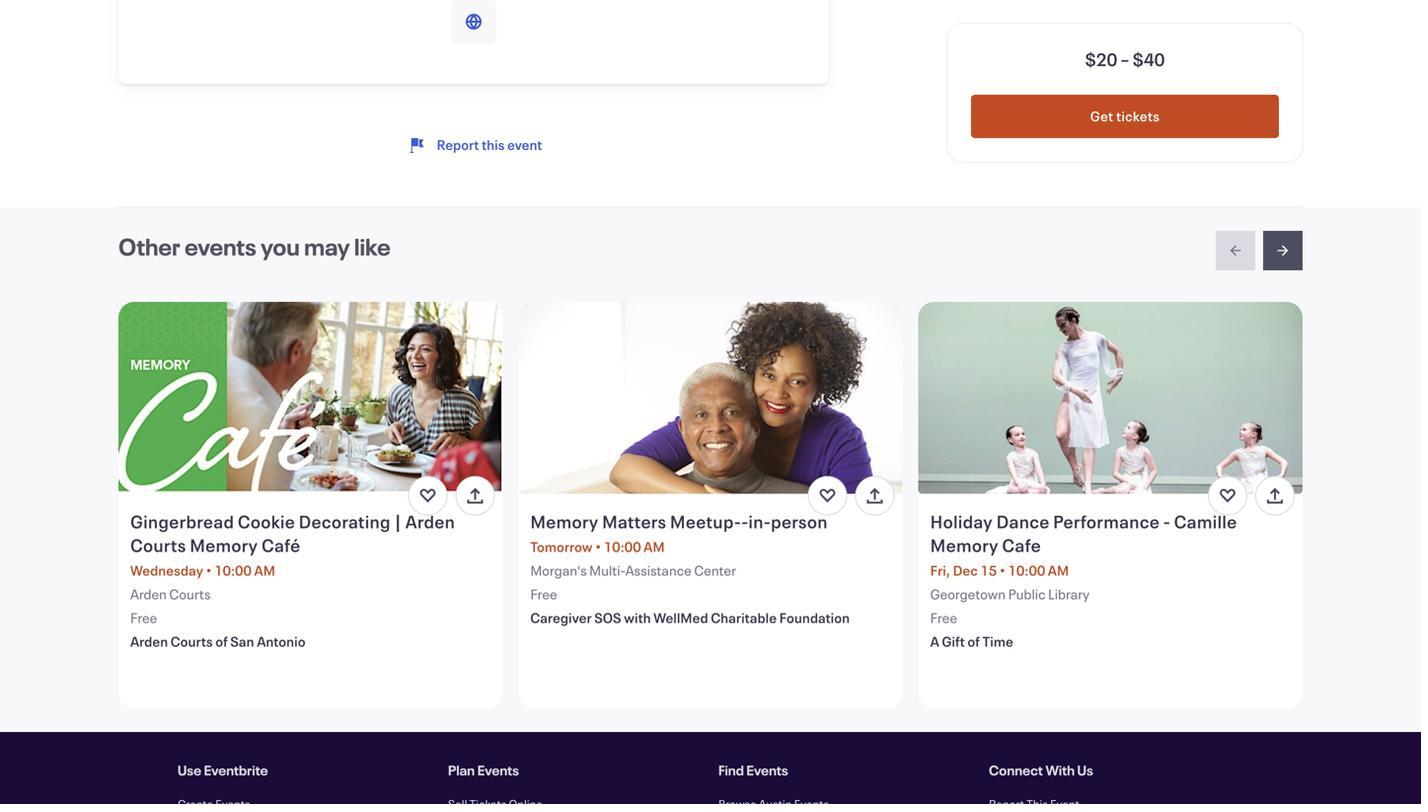 Task type: locate. For each thing, give the bounding box(es) containing it.
2 horizontal spatial •
[[1000, 562, 1006, 580]]

center
[[694, 562, 736, 580]]

0 vertical spatial arden
[[405, 510, 455, 534]]

2 - from the left
[[1163, 510, 1171, 534]]

–
[[1121, 47, 1130, 71]]

events left you
[[185, 231, 256, 262]]

1 horizontal spatial with
[[1046, 761, 1075, 780]]

performance
[[1053, 510, 1160, 534]]

free for tomorrow
[[530, 585, 557, 604]]

connect
[[989, 761, 1043, 780]]

of inside holiday dance performance - camille memory cafe fri, dec 15 •  10:00 am georgetown public library free a gift of time
[[968, 633, 980, 651]]

memory left café
[[190, 534, 258, 557]]

2 horizontal spatial events
[[747, 761, 788, 780]]

free inside holiday dance performance - camille memory cafe fri, dec 15 •  10:00 am georgetown public library free a gift of time
[[930, 609, 957, 627]]

- for meetup-
[[741, 510, 749, 534]]

plan
[[448, 761, 475, 780]]

2 horizontal spatial am
[[1048, 562, 1069, 580]]

with right sos
[[624, 609, 651, 627]]

free for memory
[[130, 609, 157, 627]]

• inside memory matters meetup--in-person tomorrow • 10:00 am morgan's multi-assistance center free caregiver sos with wellmed charitable foundation
[[595, 538, 601, 556]]

0 horizontal spatial am
[[254, 562, 275, 580]]

of right gift
[[968, 633, 980, 651]]

events inside article
[[185, 231, 256, 262]]

|
[[394, 510, 402, 534]]

courts up wednesday
[[130, 534, 186, 557]]

•
[[595, 538, 601, 556], [206, 562, 212, 580], [1000, 562, 1006, 580]]

of
[[215, 633, 228, 651], [968, 633, 980, 651]]

events for other
[[185, 231, 256, 262]]

2 horizontal spatial free
[[930, 609, 957, 627]]

café
[[262, 534, 301, 557]]

free up a at the bottom right of the page
[[930, 609, 957, 627]]

memory matters meetup--in-person tomorrow • 10:00 am morgan's multi-assistance center free caregiver sos with wellmed charitable foundation
[[530, 510, 850, 627]]

0 horizontal spatial -
[[741, 510, 749, 534]]

1 horizontal spatial •
[[595, 538, 601, 556]]

- for performance
[[1163, 510, 1171, 534]]

fri,
[[930, 562, 950, 580]]

free down morgan's
[[530, 585, 557, 604]]

other
[[118, 231, 180, 262]]

like
[[354, 231, 391, 262]]

us
[[1077, 761, 1093, 780]]

1 of from the left
[[215, 633, 228, 651]]

am inside holiday dance performance - camille memory cafe fri, dec 15 •  10:00 am georgetown public library free a gift of time
[[1048, 562, 1069, 580]]

am
[[644, 538, 665, 556], [254, 562, 275, 580], [1048, 562, 1069, 580]]

with left the us
[[1046, 761, 1075, 780]]

1 horizontal spatial memory
[[530, 510, 599, 534]]

find events
[[719, 761, 788, 780]]

gingerbread cookie decorating  | arden courts memory café link
[[130, 510, 495, 557]]

- left person
[[741, 510, 749, 534]]

2 horizontal spatial memory
[[930, 534, 999, 557]]

gift
[[942, 633, 965, 651]]

0 horizontal spatial free
[[130, 609, 157, 627]]

2 horizontal spatial 10:00
[[1008, 562, 1045, 580]]

0 horizontal spatial memory
[[190, 534, 258, 557]]

courts down wednesday
[[169, 585, 211, 604]]

courts left san
[[171, 633, 213, 651]]

0 horizontal spatial 10:00
[[214, 562, 252, 580]]

memory inside holiday dance performance - camille memory cafe fri, dec 15 •  10:00 am georgetown public library free a gift of time
[[930, 534, 999, 557]]

1 horizontal spatial 10:00
[[604, 538, 641, 556]]

events
[[185, 231, 256, 262], [477, 761, 519, 780], [747, 761, 788, 780]]

free inside memory matters meetup--in-person tomorrow • 10:00 am morgan's multi-assistance center free caregiver sos with wellmed charitable foundation
[[530, 585, 557, 604]]

0 vertical spatial with
[[624, 609, 651, 627]]

memory
[[530, 510, 599, 534], [190, 534, 258, 557], [930, 534, 999, 557]]

am up 'assistance'
[[644, 538, 665, 556]]

connect with us
[[989, 761, 1093, 780]]

• right wednesday
[[206, 562, 212, 580]]

may
[[304, 231, 350, 262]]

1 horizontal spatial -
[[1163, 510, 1171, 534]]

0 horizontal spatial •
[[206, 562, 212, 580]]

with
[[624, 609, 651, 627], [1046, 761, 1075, 780]]

• inside holiday dance performance - camille memory cafe fri, dec 15 •  10:00 am georgetown public library free a gift of time
[[1000, 562, 1006, 580]]

10:00 inside holiday dance performance - camille memory cafe fri, dec 15 •  10:00 am georgetown public library free a gift of time
[[1008, 562, 1045, 580]]

you
[[261, 231, 300, 262]]

charitable
[[711, 609, 777, 627]]

events right find
[[747, 761, 788, 780]]

wednesday
[[130, 562, 203, 580]]

1 vertical spatial with
[[1046, 761, 1075, 780]]

• right the 15
[[1000, 562, 1006, 580]]

cafe
[[1002, 534, 1041, 557]]

meetup-
[[670, 510, 741, 534]]

1 horizontal spatial of
[[968, 633, 980, 651]]

10:00 inside gingerbread cookie decorating  | arden courts memory café wednesday • 10:00 am arden courts free arden courts of san antonio
[[214, 562, 252, 580]]

10:00 down matters
[[604, 538, 641, 556]]

holiday dance performance - camille memory cafe fri, dec 15 •  10:00 am georgetown public library free a gift of time
[[930, 510, 1237, 651]]

events right the plan at bottom
[[477, 761, 519, 780]]

- inside holiday dance performance - camille memory cafe fri, dec 15 •  10:00 am georgetown public library free a gift of time
[[1163, 510, 1171, 534]]

free down wednesday
[[130, 609, 157, 627]]

holiday dance performance - camille memory cafe link
[[930, 510, 1295, 557]]

use
[[178, 761, 201, 780]]

free
[[530, 585, 557, 604], [130, 609, 157, 627], [930, 609, 957, 627]]

1 horizontal spatial am
[[644, 538, 665, 556]]

arden
[[405, 510, 455, 534], [130, 585, 167, 604], [130, 633, 168, 651]]

other events you may like article
[[0, 0, 1421, 709]]

assistance
[[625, 562, 692, 580]]

events for plan
[[477, 761, 519, 780]]

10:00
[[604, 538, 641, 556], [214, 562, 252, 580], [1008, 562, 1045, 580]]

1 horizontal spatial free
[[530, 585, 557, 604]]

wellmed
[[654, 609, 708, 627]]

courts
[[130, 534, 186, 557], [169, 585, 211, 604], [171, 633, 213, 651]]

2 of from the left
[[968, 633, 980, 651]]

• inside gingerbread cookie decorating  | arden courts memory café wednesday • 10:00 am arden courts free arden courts of san antonio
[[206, 562, 212, 580]]

0 horizontal spatial with
[[624, 609, 651, 627]]

am inside gingerbread cookie decorating  | arden courts memory café wednesday • 10:00 am arden courts free arden courts of san antonio
[[254, 562, 275, 580]]

1 - from the left
[[741, 510, 749, 534]]

10:00 down cookie
[[214, 562, 252, 580]]

free inside gingerbread cookie decorating  | arden courts memory café wednesday • 10:00 am arden courts free arden courts of san antonio
[[130, 609, 157, 627]]

am down café
[[254, 562, 275, 580]]

memory inside gingerbread cookie decorating  | arden courts memory café wednesday • 10:00 am arden courts free arden courts of san antonio
[[190, 534, 258, 557]]

0 horizontal spatial events
[[185, 231, 256, 262]]

memory up 'tomorrow'
[[530, 510, 599, 534]]

-
[[741, 510, 749, 534], [1163, 510, 1171, 534]]

10:00 inside memory matters meetup--in-person tomorrow • 10:00 am morgan's multi-assistance center free caregiver sos with wellmed charitable foundation
[[604, 538, 641, 556]]

- left camille
[[1163, 510, 1171, 534]]

am up library
[[1048, 562, 1069, 580]]

0 horizontal spatial of
[[215, 633, 228, 651]]

1 horizontal spatial events
[[477, 761, 519, 780]]

caregiver
[[530, 609, 592, 627]]

gingerbread cookie decorating  | arden courts memory café wednesday • 10:00 am arden courts free arden courts of san antonio
[[130, 510, 455, 651]]

arrow right chunky_svg image
[[1275, 243, 1291, 259]]

gingerbread
[[130, 510, 234, 534]]

• up multi-
[[595, 538, 601, 556]]

10:00 up public
[[1008, 562, 1045, 580]]

- inside memory matters meetup--in-person tomorrow • 10:00 am morgan's multi-assistance center free caregiver sos with wellmed charitable foundation
[[741, 510, 749, 534]]

2 vertical spatial courts
[[171, 633, 213, 651]]

memory up dec
[[930, 534, 999, 557]]

of left san
[[215, 633, 228, 651]]



Task type: vqa. For each thing, say whether or not it's contained in the screenshot.


Task type: describe. For each thing, give the bounding box(es) containing it.
site navigation element
[[178, 756, 1244, 804]]

1 vertical spatial courts
[[169, 585, 211, 604]]

georgetown
[[930, 585, 1006, 604]]

in-
[[749, 510, 771, 534]]

report this event
[[437, 136, 542, 154]]

report this event button
[[374, 123, 574, 167]]

gingerbread cookie decorating  | arden courts memory café primary image image
[[118, 302, 503, 494]]

person
[[771, 510, 828, 534]]

use eventbrite
[[178, 761, 268, 780]]

arrow left chunky_svg image
[[1228, 243, 1244, 259]]

holiday
[[930, 510, 993, 534]]

dance
[[996, 510, 1050, 534]]

antonio
[[257, 633, 306, 651]]

multi-
[[589, 562, 625, 580]]

public
[[1008, 585, 1046, 604]]

15
[[981, 562, 997, 580]]

memory matters meetup--in-person link
[[530, 510, 895, 534]]

1 vertical spatial arden
[[130, 585, 167, 604]]

with inside site navigation element
[[1046, 761, 1075, 780]]

$40
[[1133, 47, 1165, 71]]

memory matters meetup--in-person primary image image
[[519, 302, 903, 494]]

morgan's
[[530, 562, 587, 580]]

events for find
[[747, 761, 788, 780]]

holiday dance performance - camille memory cafe primary image image
[[919, 302, 1303, 494]]

0 vertical spatial courts
[[130, 534, 186, 557]]

a
[[930, 633, 939, 651]]

plan events
[[448, 761, 519, 780]]

eventbrite
[[204, 761, 268, 780]]

san
[[230, 633, 254, 651]]

2 vertical spatial arden
[[130, 633, 168, 651]]

foundation
[[779, 609, 850, 627]]

tickets
[[1116, 107, 1160, 125]]

tomorrow
[[530, 538, 593, 556]]

get tickets
[[1090, 107, 1160, 125]]

$20 – $40
[[1085, 47, 1165, 71]]

cookie
[[238, 510, 295, 534]]

other events you may like
[[118, 231, 391, 262]]

event
[[507, 136, 542, 154]]

memory inside memory matters meetup--in-person tomorrow • 10:00 am morgan's multi-assistance center free caregiver sos with wellmed charitable foundation
[[530, 510, 599, 534]]

time
[[983, 633, 1014, 651]]

this
[[482, 136, 505, 154]]

am inside memory matters meetup--in-person tomorrow • 10:00 am morgan's multi-assistance center free caregiver sos with wellmed charitable foundation
[[644, 538, 665, 556]]

report
[[437, 136, 479, 154]]

matters
[[602, 510, 667, 534]]

find
[[719, 761, 744, 780]]

of inside gingerbread cookie decorating  | arden courts memory café wednesday • 10:00 am arden courts free arden courts of san antonio
[[215, 633, 228, 651]]

get
[[1090, 107, 1114, 125]]

get tickets button
[[971, 95, 1279, 138]]

camille
[[1174, 510, 1237, 534]]

with inside memory matters meetup--in-person tomorrow • 10:00 am morgan's multi-assistance center free caregiver sos with wellmed charitable foundation
[[624, 609, 651, 627]]

$20
[[1085, 47, 1118, 71]]

decorating
[[299, 510, 391, 534]]

library
[[1048, 585, 1090, 604]]

dec
[[953, 562, 978, 580]]

sos
[[594, 609, 621, 627]]



